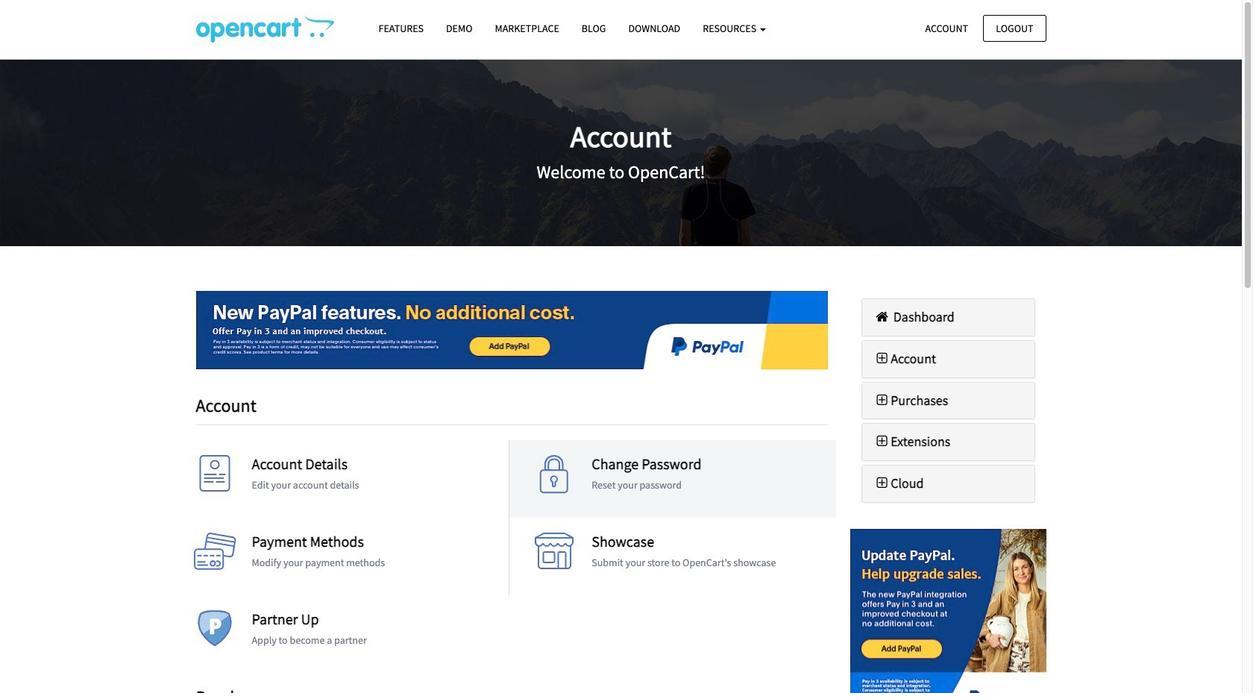 Task type: vqa. For each thing, say whether or not it's contained in the screenshot.
rightmost paypal image
yes



Task type: describe. For each thing, give the bounding box(es) containing it.
1 horizontal spatial paypal image
[[851, 529, 1046, 693]]

payment methods image
[[192, 532, 237, 577]]

showcase image
[[532, 532, 577, 577]]

home image
[[874, 310, 891, 324]]

1 plus square o image from the top
[[874, 352, 891, 365]]



Task type: locate. For each thing, give the bounding box(es) containing it.
0 horizontal spatial paypal image
[[196, 291, 828, 369]]

1 plus square o image from the top
[[874, 394, 891, 407]]

plus square o image
[[874, 352, 891, 365], [874, 435, 891, 449]]

1 vertical spatial paypal image
[[851, 529, 1046, 693]]

2 plus square o image from the top
[[874, 477, 891, 490]]

1 vertical spatial plus square o image
[[874, 477, 891, 490]]

0 vertical spatial paypal image
[[196, 291, 828, 369]]

1 vertical spatial plus square o image
[[874, 435, 891, 449]]

0 vertical spatial plus square o image
[[874, 394, 891, 407]]

apply to become a partner image
[[192, 610, 237, 655]]

0 vertical spatial plus square o image
[[874, 352, 891, 365]]

opencart - your account image
[[196, 16, 334, 43]]

change password image
[[532, 455, 577, 500]]

paypal image
[[196, 291, 828, 369], [851, 529, 1046, 693]]

plus square o image
[[874, 394, 891, 407], [874, 477, 891, 490]]

2 plus square o image from the top
[[874, 435, 891, 449]]

account image
[[192, 455, 237, 500]]



